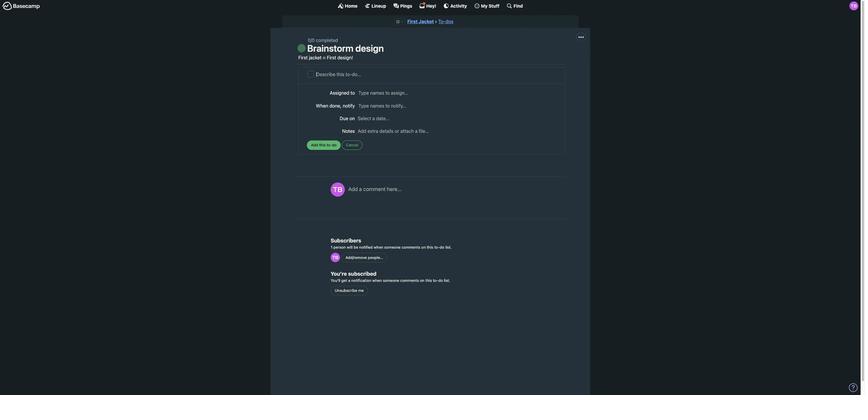Task type: locate. For each thing, give the bounding box(es) containing it.
1
[[331, 245, 332, 249]]

first jacket
[[407, 19, 434, 24]]

this
[[427, 245, 433, 249], [426, 278, 432, 283]]

list.
[[445, 245, 452, 249], [444, 278, 450, 283]]

a right get
[[348, 278, 350, 283]]

this for you're
[[426, 278, 432, 283]]

find button
[[507, 3, 523, 9]]

comments inside 'you're subscribed you'll get a notification when someone comments on this to-do list.'
[[400, 278, 419, 283]]

0/0 completed link
[[308, 38, 338, 43]]

0/0 completed
[[308, 38, 338, 43]]

someone inside 'you're subscribed you'll get a notification when someone comments on this to-do list.'
[[383, 278, 399, 283]]

jacket
[[309, 55, 322, 60]]

0 vertical spatial someone
[[384, 245, 401, 249]]

add a comment here… button
[[348, 183, 559, 209]]

0 horizontal spatial a
[[348, 278, 350, 283]]

here…
[[387, 186, 402, 192]]

1 tyler black image from the top
[[331, 183, 345, 197]]

to-
[[438, 19, 446, 24]]

when for subscribers
[[374, 245, 383, 249]]

tyler black image left 'add'
[[331, 183, 345, 197]]

my
[[481, 3, 488, 8]]

tyler black image down 1 at the bottom
[[331, 253, 340, 262]]

add/remove people… link
[[341, 253, 387, 263]]

notified
[[359, 245, 373, 249]]

do
[[440, 245, 444, 249], [438, 278, 443, 283]]

1 vertical spatial on
[[421, 245, 426, 249]]

to- for subscribers
[[434, 245, 440, 249]]

add/remove people…
[[346, 255, 383, 260]]

1 vertical spatial to-
[[433, 278, 438, 283]]

0 vertical spatial this
[[427, 245, 433, 249]]

on for 1
[[421, 245, 426, 249]]

list. inside 'you're subscribed you'll get a notification when someone comments on this to-do list.'
[[444, 278, 450, 283]]

first left the 'jacket'
[[298, 55, 308, 60]]

on inside subscribers 1 person will be notified when someone comments on this to-do list.
[[421, 245, 426, 249]]

when inside subscribers 1 person will be notified when someone comments on this to-do list.
[[374, 245, 383, 249]]

brainstorm design
[[307, 43, 384, 54]]

to-dos link
[[438, 19, 453, 24]]

tyler black image
[[331, 183, 345, 197], [331, 253, 340, 262]]

someone
[[384, 245, 401, 249], [383, 278, 399, 283]]

first left jacket at the top of page
[[407, 19, 418, 24]]

first
[[407, 19, 418, 24], [298, 55, 308, 60], [327, 55, 336, 60]]

people…
[[368, 255, 383, 260]]

brainstorm design link
[[307, 43, 384, 54]]

0 vertical spatial when
[[374, 245, 383, 249]]

0 vertical spatial list.
[[445, 245, 452, 249]]

1 vertical spatial do
[[438, 278, 443, 283]]

this for subscribers
[[427, 245, 433, 249]]

to- inside subscribers 1 person will be notified when someone comments on this to-do list.
[[434, 245, 440, 249]]

do inside subscribers 1 person will be notified when someone comments on this to-do list.
[[440, 245, 444, 249]]

someone right notified
[[384, 245, 401, 249]]

2 vertical spatial on
[[420, 278, 424, 283]]

get
[[341, 278, 347, 283]]

first right =
[[327, 55, 336, 60]]

1 vertical spatial tyler black image
[[331, 253, 340, 262]]

design
[[355, 43, 384, 54]]

a right 'add'
[[359, 186, 362, 192]]

2 horizontal spatial first
[[407, 19, 418, 24]]

when
[[374, 245, 383, 249], [372, 278, 382, 283]]

stuff
[[489, 3, 500, 8]]

when up the people…
[[374, 245, 383, 249]]

1 vertical spatial when
[[372, 278, 382, 283]]

this inside subscribers 1 person will be notified when someone comments on this to-do list.
[[427, 245, 433, 249]]

add/remove
[[346, 255, 367, 260]]

a
[[359, 186, 362, 192], [348, 278, 350, 283]]

to-
[[434, 245, 440, 249], [433, 278, 438, 283]]

subscribers
[[331, 237, 361, 244]]

to
[[351, 90, 355, 96]]

to- inside 'you're subscribed you'll get a notification when someone comments on this to-do list.'
[[433, 278, 438, 283]]

on
[[350, 116, 355, 121], [421, 245, 426, 249], [420, 278, 424, 283]]

Due on text field
[[358, 115, 557, 122]]

first for first jacket
[[407, 19, 418, 24]]

0 vertical spatial on
[[350, 116, 355, 121]]

brainstorm
[[307, 43, 353, 54]]

on inside 'you're subscribed you'll get a notification when someone comments on this to-do list.'
[[420, 278, 424, 283]]

hey! button
[[419, 2, 436, 9]]

comment
[[363, 186, 386, 192]]

when inside 'you're subscribed you'll get a notification when someone comments on this to-do list.'
[[372, 278, 382, 283]]

you're
[[331, 271, 347, 277]]

1 vertical spatial this
[[426, 278, 432, 283]]

completed
[[316, 38, 338, 43]]

0 horizontal spatial first
[[298, 55, 308, 60]]

cancel
[[346, 143, 358, 147]]

someone inside subscribers 1 person will be notified when someone comments on this to-do list.
[[384, 245, 401, 249]]

list. inside subscribers 1 person will be notified when someone comments on this to-do list.
[[445, 245, 452, 249]]

›
[[435, 19, 437, 24]]

0 vertical spatial do
[[440, 245, 444, 249]]

notify
[[343, 103, 355, 108]]

done,
[[330, 103, 342, 108]]

1 vertical spatial list.
[[444, 278, 450, 283]]

a inside 'you're subscribed you'll get a notification when someone comments on this to-do list.'
[[348, 278, 350, 283]]

When done, notify text field
[[358, 102, 557, 109]]

cancel button
[[342, 140, 362, 150]]

comments inside subscribers 1 person will be notified when someone comments on this to-do list.
[[402, 245, 420, 249]]

0 vertical spatial to-
[[434, 245, 440, 249]]

when right notification
[[372, 278, 382, 283]]

Assigned to text field
[[358, 89, 557, 97]]

None submit
[[307, 140, 341, 150]]

1 vertical spatial someone
[[383, 278, 399, 283]]

0 vertical spatial tyler black image
[[331, 183, 345, 197]]

0 vertical spatial comments
[[402, 245, 420, 249]]

comments
[[402, 245, 420, 249], [400, 278, 419, 283]]

subscribers 1 person will be notified when someone comments on this to-do list.
[[331, 237, 452, 249]]

switch accounts image
[[2, 1, 40, 11]]

0 vertical spatial a
[[359, 186, 362, 192]]

0/0
[[308, 38, 315, 43]]

you'll
[[331, 278, 340, 283]]

someone for subscribers
[[384, 245, 401, 249]]

1 vertical spatial a
[[348, 278, 350, 283]]

this inside 'you're subscribed you'll get a notification when someone comments on this to-do list.'
[[426, 278, 432, 283]]

jacket
[[419, 19, 434, 24]]

1 horizontal spatial a
[[359, 186, 362, 192]]

subscribed
[[348, 271, 377, 277]]

home
[[345, 3, 358, 8]]

do inside 'you're subscribed you'll get a notification when someone comments on this to-do list.'
[[438, 278, 443, 283]]

1 horizontal spatial first
[[327, 55, 336, 60]]

1 vertical spatial comments
[[400, 278, 419, 283]]

a inside button
[[359, 186, 362, 192]]

someone down the people…
[[383, 278, 399, 283]]

do for subscribers
[[440, 245, 444, 249]]



Task type: describe. For each thing, give the bounding box(es) containing it.
first jacket link
[[407, 19, 434, 24]]

lineup link
[[365, 3, 386, 9]]

hey!
[[426, 3, 436, 8]]

assigned
[[330, 90, 349, 96]]

on for subscribed
[[420, 278, 424, 283]]

add
[[348, 186, 358, 192]]

2 tyler black image from the top
[[331, 253, 340, 262]]

assigned to
[[330, 90, 355, 96]]

activity
[[450, 3, 467, 8]]

be
[[354, 245, 358, 249]]

unsubscribe
[[335, 288, 357, 293]]

find
[[514, 3, 523, 8]]

first jacket = first design!
[[298, 55, 353, 60]]

Notes text field
[[358, 128, 557, 135]]

lineup
[[372, 3, 386, 8]]

pings
[[400, 3, 412, 8]]

person
[[334, 245, 346, 249]]

when for you're
[[372, 278, 382, 283]]

you're subscribed you'll get a notification when someone comments on this to-do list.
[[331, 271, 450, 283]]

comments for you're
[[400, 278, 419, 283]]

add a comment here…
[[348, 186, 402, 192]]

=
[[323, 55, 326, 60]]

when done, notify
[[316, 103, 355, 108]]

due
[[340, 116, 348, 121]]

dos
[[446, 19, 453, 24]]

notification
[[351, 278, 371, 283]]

To-do name text field
[[316, 71, 561, 78]]

me
[[358, 288, 364, 293]]

unsubscribe me
[[335, 288, 364, 293]]

tyler black image
[[850, 1, 858, 10]]

design!
[[337, 55, 353, 60]]

due on
[[340, 116, 355, 121]]

home link
[[338, 3, 358, 9]]

comments for subscribers
[[402, 245, 420, 249]]

unsubscribe me button
[[331, 286, 368, 296]]

when
[[316, 103, 328, 108]]

my stuff
[[481, 3, 500, 8]]

someone for you're
[[383, 278, 399, 283]]

first for first jacket = first design!
[[298, 55, 308, 60]]

main element
[[0, 0, 861, 11]]

activity link
[[443, 3, 467, 9]]

notes
[[342, 128, 355, 134]]

› to-dos
[[435, 19, 453, 24]]

will
[[347, 245, 353, 249]]

my stuff button
[[474, 3, 500, 9]]

list. for you're
[[444, 278, 450, 283]]

list. for subscribers
[[445, 245, 452, 249]]

pings button
[[393, 3, 412, 9]]

do for you're
[[438, 278, 443, 283]]

to- for you're
[[433, 278, 438, 283]]



Task type: vqa. For each thing, say whether or not it's contained in the screenshot.
right First
yes



